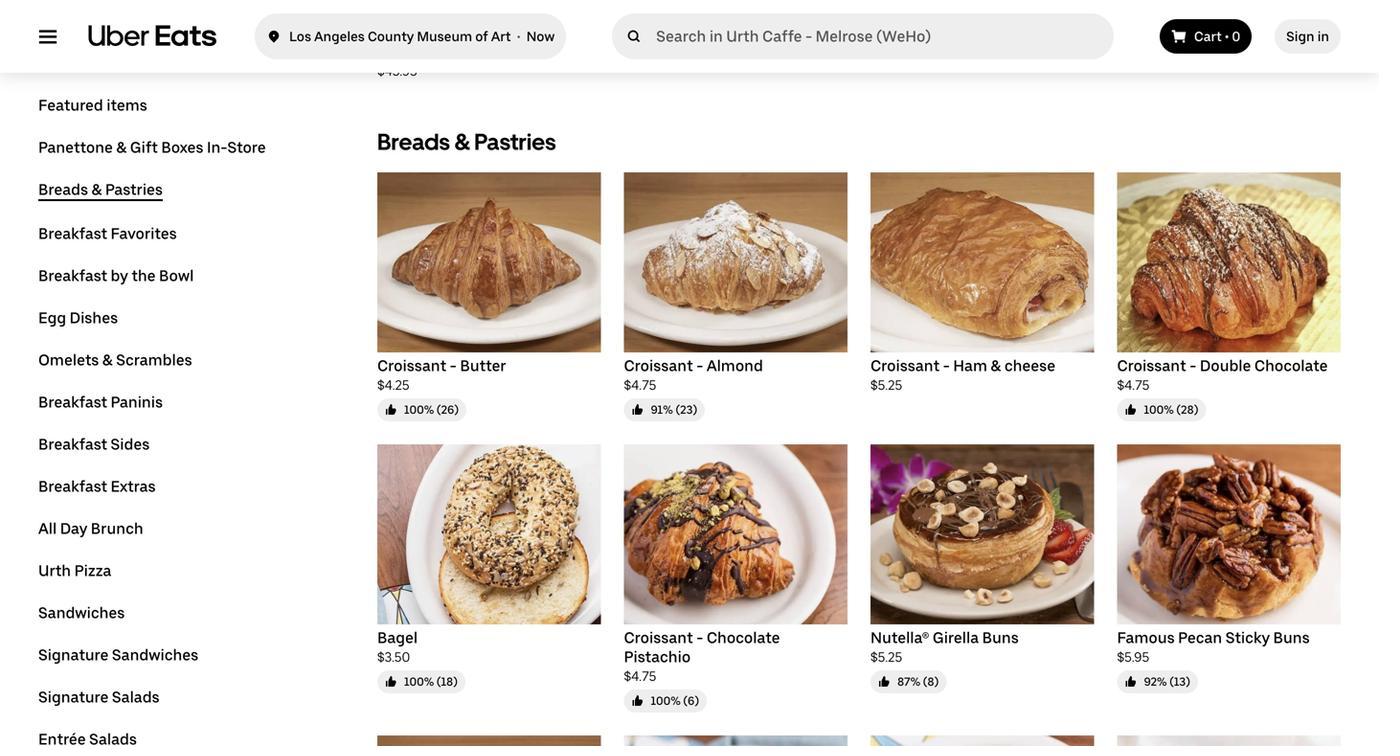 Task type: describe. For each thing, give the bounding box(es) containing it.
signature sandwiches button
[[38, 646, 198, 665]]

100% (6)
[[651, 694, 699, 708]]

navigation containing featured items
[[38, 96, 331, 746]]

croissant - butter $4.25
[[377, 357, 506, 393]]

urth
[[38, 562, 71, 580]]

mug
[[497, 43, 530, 61]]

croissant for chocolate
[[624, 629, 693, 647]]

sandwiches inside "signature sandwiches" button
[[112, 646, 198, 664]]

chocolate inside croissant - double chocolate $4.75
[[1255, 357, 1328, 375]]

(13)
[[1170, 675, 1190, 689]]

ham
[[953, 357, 987, 375]]

omelets & scrambles button
[[38, 351, 192, 370]]

featured
[[38, 96, 103, 114]]

los angeles county museum of art • now
[[289, 28, 555, 45]]

$5.95
[[1117, 649, 1150, 665]]

1 • from the left
[[517, 28, 521, 45]]

store
[[227, 138, 266, 157]]

uber eats home image
[[88, 25, 216, 48]]

(8)
[[923, 675, 939, 689]]

87% (8)
[[897, 675, 939, 689]]

pecan
[[1178, 629, 1222, 647]]

bagel
[[377, 629, 418, 647]]

breakfast for breakfast extras
[[38, 477, 107, 496]]

extras
[[111, 477, 156, 496]]

omelets & scrambles
[[38, 351, 192, 369]]

$45.95
[[377, 63, 417, 79]]

salads
[[112, 688, 160, 706]]

- for almond
[[696, 357, 703, 375]]

coffee
[[432, 43, 480, 61]]

breads & pastries button
[[38, 180, 163, 201]]

91%
[[651, 403, 673, 417]]

cheese
[[1005, 357, 1056, 375]]

Search in Urth Caffe - Melrose (WeHo) text field
[[656, 27, 1106, 46]]

gift inside panettone & gift boxes  in-store button
[[130, 138, 158, 157]]

cart
[[1194, 28, 1222, 45]]

cart • 0
[[1194, 28, 1241, 45]]

classic coffee & mug gift box $45.95
[[377, 43, 591, 79]]

buns inside nutella® girella buns $5.25
[[982, 629, 1019, 647]]

$5.25 inside croissant - ham & cheese $5.25
[[871, 377, 902, 393]]

& inside croissant - ham & cheese $5.25
[[991, 357, 1001, 375]]

thumb up image for croissant - chocolate pistachio
[[632, 695, 643, 707]]

0 vertical spatial pastries
[[474, 128, 556, 156]]

of
[[475, 28, 488, 45]]

breakfast sides button
[[38, 435, 150, 454]]

(18)
[[437, 675, 458, 689]]

- for butter
[[450, 357, 457, 375]]

breakfast extras button
[[38, 477, 156, 496]]

& down 'items'
[[116, 138, 127, 157]]

day
[[60, 520, 87, 538]]

egg dishes button
[[38, 308, 118, 328]]

panettone
[[38, 138, 113, 157]]

panettone & gift boxes  in-store
[[38, 138, 266, 157]]

angeles
[[314, 28, 365, 45]]

sign
[[1286, 28, 1315, 45]]

art
[[491, 28, 511, 45]]

favorites
[[111, 225, 177, 243]]

2 • from the left
[[1225, 28, 1229, 45]]

pistachio
[[624, 648, 691, 666]]

signature salads button
[[38, 688, 160, 707]]

& down the classic coffee & mug gift box $45.95 on the top left of the page
[[455, 128, 470, 156]]

breads inside breads & pastries button
[[38, 181, 88, 199]]

92%
[[1144, 675, 1167, 689]]

urth pizza button
[[38, 561, 111, 580]]

panettone & gift boxes  in-store button
[[38, 138, 266, 157]]

deliver to image
[[266, 25, 282, 48]]

in-
[[207, 138, 227, 157]]

$4.75 for croissant - double chocolate
[[1117, 377, 1150, 393]]

los
[[289, 28, 311, 45]]

breakfast for breakfast favorites
[[38, 225, 107, 243]]

croissant for almond
[[624, 357, 693, 375]]

gift inside the classic coffee & mug gift box $45.95
[[533, 43, 561, 61]]

sides
[[111, 435, 150, 453]]

100% (28)
[[1144, 403, 1199, 417]]

croissant for double
[[1117, 357, 1186, 375]]

& inside "button"
[[102, 351, 113, 369]]

nutella®
[[871, 629, 929, 647]]

museum
[[417, 28, 472, 45]]

100% (26)
[[404, 403, 459, 417]]

1 horizontal spatial breads
[[377, 128, 450, 156]]

almond
[[707, 357, 763, 375]]

0
[[1232, 28, 1241, 45]]

sandwiches button
[[38, 603, 125, 623]]

items
[[107, 96, 147, 114]]

100% for croissant - butter
[[404, 403, 434, 417]]

thumb up image for bagel
[[385, 676, 397, 688]]

all day brunch
[[38, 520, 143, 538]]

omelets
[[38, 351, 99, 369]]

buns inside famous pecan sticky buns $5.95
[[1273, 629, 1310, 647]]

92% (13)
[[1144, 675, 1190, 689]]



Task type: vqa. For each thing, say whether or not it's contained in the screenshot.


Task type: locate. For each thing, give the bounding box(es) containing it.
butter
[[460, 357, 506, 375]]

& inside the classic coffee & mug gift box $45.95
[[484, 43, 494, 61]]

$4.75 down pistachio at bottom
[[624, 668, 657, 684]]

(6)
[[683, 694, 699, 708]]

breads & pastries down the classic coffee & mug gift box $45.95 on the top left of the page
[[377, 128, 556, 156]]

breakfast favorites button
[[38, 224, 177, 243]]

$4.75 up 100% (28)
[[1117, 377, 1150, 393]]

- inside croissant - butter $4.25
[[450, 357, 457, 375]]

famous pecan sticky buns $5.95
[[1117, 629, 1310, 665]]

breakfast by the bowl
[[38, 267, 194, 285]]

signature for signature sandwiches
[[38, 646, 109, 664]]

- up (6) on the bottom
[[696, 629, 703, 647]]

croissant left ham
[[871, 357, 940, 375]]

- inside croissant - ham & cheese $5.25
[[943, 357, 950, 375]]

$4.75 inside croissant - chocolate pistachio $4.75
[[624, 668, 657, 684]]

croissant inside croissant - butter $4.25
[[377, 357, 446, 375]]

in
[[1318, 28, 1329, 45]]

croissant up 100% (28)
[[1117, 357, 1186, 375]]

thumb up image for famous pecan sticky buns
[[1125, 676, 1136, 688]]

all day brunch button
[[38, 519, 143, 538]]

1 horizontal spatial pastries
[[474, 128, 556, 156]]

buns right sticky
[[1273, 629, 1310, 647]]

buns right the girella
[[982, 629, 1019, 647]]

- for ham
[[943, 357, 950, 375]]

breakfast extras
[[38, 477, 156, 496]]

0 vertical spatial signature
[[38, 646, 109, 664]]

signature sandwiches
[[38, 646, 198, 664]]

0 vertical spatial breads & pastries
[[377, 128, 556, 156]]

signature down "signature sandwiches" button
[[38, 688, 109, 706]]

croissant up pistachio at bottom
[[624, 629, 693, 647]]

sign in link
[[1275, 19, 1341, 54]]

famous
[[1117, 629, 1175, 647]]

breakfast up egg dishes button
[[38, 267, 107, 285]]

navigation
[[38, 96, 331, 746]]

100% left (6) on the bottom
[[651, 694, 681, 708]]

• left the 0
[[1225, 28, 1229, 45]]

thumb up image for nutella® girella buns
[[878, 676, 890, 688]]

croissant inside croissant - almond $4.75
[[624, 357, 693, 375]]

0 vertical spatial gift
[[533, 43, 561, 61]]

croissant for butter
[[377, 357, 446, 375]]

2 buns from the left
[[1273, 629, 1310, 647]]

breads & pastries
[[377, 128, 556, 156], [38, 181, 163, 199]]

paninis
[[111, 393, 163, 411]]

& up breakfast favorites button
[[92, 181, 102, 199]]

main navigation menu image
[[38, 27, 57, 46]]

croissant up '$4.25'
[[377, 357, 446, 375]]

2 signature from the top
[[38, 688, 109, 706]]

thumb up image left 100% (28)
[[1125, 404, 1136, 416]]

100% for bagel
[[404, 675, 434, 689]]

- for double
[[1190, 357, 1197, 375]]

100% left (28) at the right bottom
[[1144, 403, 1174, 417]]

breakfast for breakfast by the bowl
[[38, 267, 107, 285]]

$4.75 inside croissant - double chocolate $4.75
[[1117, 377, 1150, 393]]

croissant inside croissant - ham & cheese $5.25
[[871, 357, 940, 375]]

signature
[[38, 646, 109, 664], [38, 688, 109, 706]]

0 vertical spatial sandwiches
[[38, 604, 125, 622]]

sticky
[[1226, 629, 1270, 647]]

thumb up image
[[632, 404, 643, 416], [385, 676, 397, 688], [1125, 676, 1136, 688], [632, 695, 643, 707]]

all
[[38, 520, 57, 538]]

2 $5.25 from the top
[[871, 649, 902, 665]]

0 horizontal spatial buns
[[982, 629, 1019, 647]]

0 vertical spatial chocolate
[[1255, 357, 1328, 375]]

croissant
[[377, 357, 446, 375], [624, 357, 693, 375], [871, 357, 940, 375], [1117, 357, 1186, 375], [624, 629, 693, 647]]

bagel $3.50
[[377, 629, 418, 665]]

signature salads
[[38, 688, 160, 706]]

$5.25
[[871, 377, 902, 393], [871, 649, 902, 665]]

box
[[564, 43, 591, 61]]

- left butter
[[450, 357, 457, 375]]

croissant inside croissant - double chocolate $4.75
[[1117, 357, 1186, 375]]

1 vertical spatial $5.25
[[871, 649, 902, 665]]

breakfast paninis button
[[38, 393, 163, 412]]

thumb up image left 100% (6)
[[632, 695, 643, 707]]

0 vertical spatial breads
[[377, 128, 450, 156]]

1 signature from the top
[[38, 646, 109, 664]]

sign in
[[1286, 28, 1329, 45]]

$4.75 for croissant - chocolate pistachio
[[624, 668, 657, 684]]

$3.50
[[377, 649, 410, 665]]

breakfast up breakfast extras
[[38, 435, 107, 453]]

featured items button
[[38, 96, 147, 115]]

1 horizontal spatial breads & pastries
[[377, 128, 556, 156]]

0 horizontal spatial gift
[[130, 138, 158, 157]]

0 horizontal spatial •
[[517, 28, 521, 45]]

pastries
[[474, 128, 556, 156], [105, 181, 163, 199]]

croissant for ham
[[871, 357, 940, 375]]

chocolate inside croissant - chocolate pistachio $4.75
[[707, 629, 780, 647]]

thumb up image left 87%
[[878, 676, 890, 688]]

0 horizontal spatial chocolate
[[707, 629, 780, 647]]

breakfast down breads & pastries button
[[38, 225, 107, 243]]

5 breakfast from the top
[[38, 477, 107, 496]]

breakfast by the bowl button
[[38, 266, 194, 285]]

by
[[111, 267, 128, 285]]

& right ham
[[991, 357, 1001, 375]]

scrambles
[[116, 351, 192, 369]]

croissant - chocolate pistachio $4.75
[[624, 629, 783, 684]]

1 vertical spatial pastries
[[105, 181, 163, 199]]

bowl
[[159, 267, 194, 285]]

signature for signature salads
[[38, 688, 109, 706]]

county
[[368, 28, 414, 45]]

1 vertical spatial gift
[[130, 138, 158, 157]]

croissant - almond $4.75
[[624, 357, 763, 393]]

0 vertical spatial $5.25
[[871, 377, 902, 393]]

(28)
[[1176, 403, 1199, 417]]

breads down $45.95
[[377, 128, 450, 156]]

100% for croissant - chocolate pistachio
[[651, 694, 681, 708]]

croissant inside croissant - chocolate pistachio $4.75
[[624, 629, 693, 647]]

& left mug
[[484, 43, 494, 61]]

thumb up image left "91%"
[[632, 404, 643, 416]]

croissant up "91%"
[[624, 357, 693, 375]]

1 buns from the left
[[982, 629, 1019, 647]]

thumb up image down $3.50
[[385, 676, 397, 688]]

thumb up image for croissant - double chocolate
[[1125, 404, 1136, 416]]

4 breakfast from the top
[[38, 435, 107, 453]]

breakfast down omelets
[[38, 393, 107, 411]]

1 horizontal spatial buns
[[1273, 629, 1310, 647]]

pastries up favorites at the left top of page
[[105, 181, 163, 199]]

&
[[484, 43, 494, 61], [455, 128, 470, 156], [116, 138, 127, 157], [92, 181, 102, 199], [102, 351, 113, 369], [991, 357, 1001, 375]]

double
[[1200, 357, 1251, 375]]

1 breakfast from the top
[[38, 225, 107, 243]]

breakfast for breakfast paninis
[[38, 393, 107, 411]]

1 horizontal spatial chocolate
[[1255, 357, 1328, 375]]

egg dishes
[[38, 309, 118, 327]]

thumb up image
[[385, 404, 397, 416], [1125, 404, 1136, 416], [878, 676, 890, 688]]

- inside croissant - chocolate pistachio $4.75
[[696, 629, 703, 647]]

1 vertical spatial signature
[[38, 688, 109, 706]]

100%
[[404, 403, 434, 417], [1144, 403, 1174, 417], [404, 675, 434, 689], [651, 694, 681, 708]]

0 horizontal spatial breads & pastries
[[38, 181, 163, 199]]

breads down "panettone"
[[38, 181, 88, 199]]

brunch
[[91, 520, 143, 538]]

3 breakfast from the top
[[38, 393, 107, 411]]

$4.75
[[624, 377, 657, 393], [1117, 377, 1150, 393], [624, 668, 657, 684]]

$5.25 inside nutella® girella buns $5.25
[[871, 649, 902, 665]]

87%
[[897, 675, 921, 689]]

- inside croissant - almond $4.75
[[696, 357, 703, 375]]

breakfast favorites
[[38, 225, 177, 243]]

1 $5.25 from the top
[[871, 377, 902, 393]]

breads & pastries up breakfast favorites button
[[38, 181, 163, 199]]

sandwiches down urth pizza button
[[38, 604, 125, 622]]

0 horizontal spatial pastries
[[105, 181, 163, 199]]

1 horizontal spatial •
[[1225, 28, 1229, 45]]

croissant - ham & cheese $5.25
[[871, 357, 1056, 393]]

2 horizontal spatial thumb up image
[[1125, 404, 1136, 416]]

breakfast up day
[[38, 477, 107, 496]]

1 vertical spatial breads & pastries
[[38, 181, 163, 199]]

classic
[[377, 43, 429, 61]]

thumb up image for croissant - almond
[[632, 404, 643, 416]]

1 horizontal spatial thumb up image
[[878, 676, 890, 688]]

& right omelets
[[102, 351, 113, 369]]

1 vertical spatial sandwiches
[[112, 646, 198, 664]]

egg
[[38, 309, 66, 327]]

- for chocolate
[[696, 629, 703, 647]]

pastries inside button
[[105, 181, 163, 199]]

$4.25
[[377, 377, 410, 393]]

sandwiches up salads
[[112, 646, 198, 664]]

breakfast
[[38, 225, 107, 243], [38, 267, 107, 285], [38, 393, 107, 411], [38, 435, 107, 453], [38, 477, 107, 496]]

$4.75 up "91%"
[[624, 377, 657, 393]]

(26)
[[437, 403, 459, 417]]

1 vertical spatial chocolate
[[707, 629, 780, 647]]

breads
[[377, 128, 450, 156], [38, 181, 88, 199]]

• right art
[[517, 28, 521, 45]]

$4.75 inside croissant - almond $4.75
[[624, 377, 657, 393]]

•
[[517, 28, 521, 45], [1225, 28, 1229, 45]]

boxes
[[161, 138, 203, 157]]

breakfast paninis
[[38, 393, 163, 411]]

100% left (26)
[[404, 403, 434, 417]]

signature down sandwiches button at the left of the page
[[38, 646, 109, 664]]

100% left (18)
[[404, 675, 434, 689]]

100% for croissant - double chocolate
[[1144, 403, 1174, 417]]

- left almond on the right
[[696, 357, 703, 375]]

nutella® girella buns $5.25
[[871, 629, 1019, 665]]

thumb up image for croissant - butter
[[385, 404, 397, 416]]

girella
[[933, 629, 979, 647]]

breakfast sides
[[38, 435, 150, 453]]

1 horizontal spatial gift
[[533, 43, 561, 61]]

gift left box
[[533, 43, 561, 61]]

- inside croissant - double chocolate $4.75
[[1190, 357, 1197, 375]]

chocolate
[[1255, 357, 1328, 375], [707, 629, 780, 647]]

gift left boxes
[[130, 138, 158, 157]]

breakfast for breakfast sides
[[38, 435, 107, 453]]

dishes
[[70, 309, 118, 327]]

buns
[[982, 629, 1019, 647], [1273, 629, 1310, 647]]

0 horizontal spatial breads
[[38, 181, 88, 199]]

1 vertical spatial breads
[[38, 181, 88, 199]]

- left ham
[[943, 357, 950, 375]]

100% (18)
[[404, 675, 458, 689]]

pastries down the classic coffee & mug gift box $45.95 on the top left of the page
[[474, 128, 556, 156]]

91% (23)
[[651, 403, 697, 417]]

2 breakfast from the top
[[38, 267, 107, 285]]

thumb up image left 92%
[[1125, 676, 1136, 688]]

0 horizontal spatial thumb up image
[[385, 404, 397, 416]]

croissant - double chocolate $4.75
[[1117, 357, 1328, 393]]

thumb up image down '$4.25'
[[385, 404, 397, 416]]

urth pizza
[[38, 562, 111, 580]]

now
[[527, 28, 555, 45]]

- left double
[[1190, 357, 1197, 375]]



